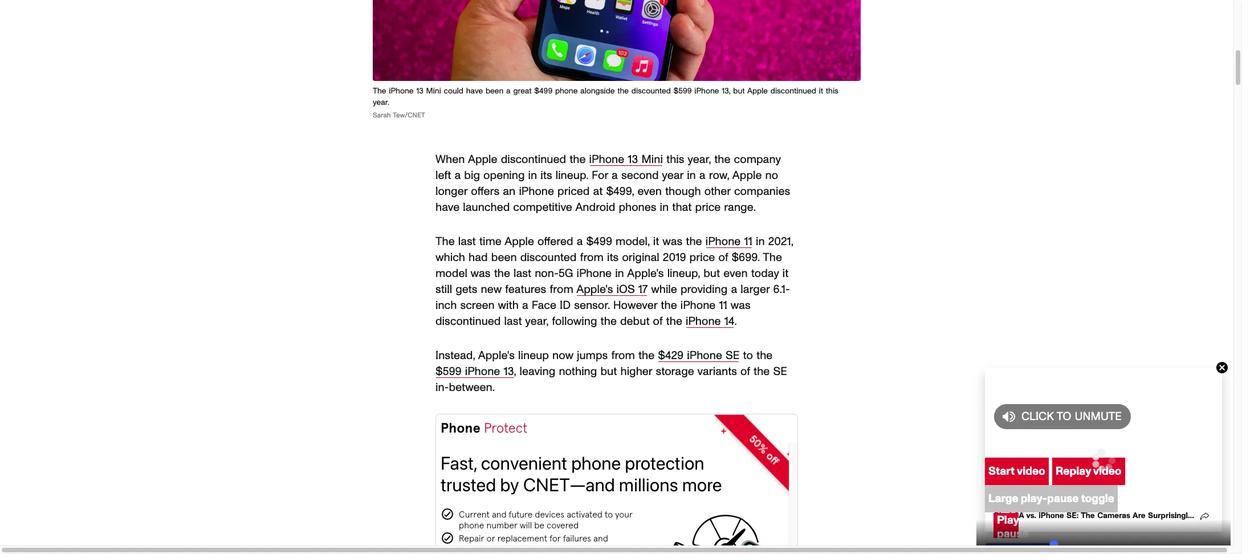 Task type: describe. For each thing, give the bounding box(es) containing it.
now
[[553, 350, 574, 362]]

big
[[464, 170, 480, 182]]

different
[[1195, 512, 1227, 520]]

surprisingly
[[1149, 512, 1192, 520]]

1 horizontal spatial from
[[580, 252, 604, 264]]

a right for
[[612, 170, 618, 182]]

se:
[[1067, 512, 1079, 520]]

1 vertical spatial apple's
[[577, 284, 613, 296]]

click to unmute
[[1022, 411, 1122, 423]]

0 horizontal spatial from
[[550, 284, 574, 296]]

the inside in 2021, which had been discounted from its original 2019 price of $699. the model was the last non-5g iphone in apple's lineup, but even today it still gets new features from
[[763, 252, 782, 264]]

lineup.
[[556, 170, 588, 182]]

between.
[[449, 382, 495, 394]]

second
[[622, 170, 659, 182]]

discontinued inside the while providing a larger 6.1- inch screen with a face id sensor. however the iphone 11 was discontinued last year, following the debut of the
[[436, 316, 501, 328]]

was inside the while providing a larger 6.1- inch screen with a face id sensor. however the iphone 11 was discontinued last year, following the debut of the
[[731, 300, 751, 312]]

inch
[[436, 300, 457, 312]]

model,
[[616, 236, 650, 248]]

alongside
[[581, 87, 615, 95]]

when apple discontinued the iphone 13 mini
[[436, 154, 663, 166]]

in up ios
[[615, 268, 624, 280]]

1 vertical spatial it
[[653, 236, 659, 248]]

from inside instead, apple's lineup now jumps from the $429 iphone se to the $599 iphone 13
[[612, 350, 635, 362]]

phone
[[555, 87, 578, 95]]

iphone up year.
[[389, 87, 414, 95]]

1 horizontal spatial $499
[[587, 236, 612, 248]]

iphone 11 link
[[706, 236, 753, 248]]

at
[[593, 186, 603, 198]]

start video button
[[985, 510, 1049, 538]]

could
[[444, 87, 464, 95]]

13,
[[722, 87, 731, 95]]

when
[[436, 154, 465, 166]]

1 horizontal spatial was
[[663, 236, 683, 248]]

a down features
[[522, 300, 528, 312]]

even inside this year, the company left a big opening in its lineup. for a second year in a row, apple no longer offers an iphone priced at $499, even though other companies have launched competitive android phones in that price range.
[[638, 186, 662, 198]]

discounted inside in 2021, which had been discounted from its original 2019 price of $699. the model was the last non-5g iphone in apple's lineup, but even today it still gets new features from
[[520, 252, 577, 264]]

left
[[436, 170, 451, 182]]

$699.
[[732, 252, 760, 264]]

last inside in 2021, which had been discounted from its original 2019 price of $699. the model was the last non-5g iphone in apple's lineup, but even today it still gets new features from
[[514, 268, 532, 280]]

lineup,
[[668, 268, 700, 280]]

company
[[734, 154, 781, 166]]

sarah
[[373, 112, 391, 119]]

range.
[[724, 202, 756, 214]]

$499,
[[606, 186, 634, 198]]

start
[[989, 518, 1015, 530]]

.
[[735, 316, 737, 328]]

opening
[[484, 170, 525, 182]]

was inside in 2021, which had been discounted from its original 2019 price of $699. the model was the last non-5g iphone in apple's lineup, but even today it still gets new features from
[[471, 268, 491, 280]]

it inside in 2021, which had been discounted from its original 2019 price of $699. the model was the last non-5g iphone in apple's lineup, but even today it still gets new features from
[[783, 268, 789, 280]]

price inside in 2021, which had been discounted from its original 2019 price of $699. the model was the last non-5g iphone in apple's lineup, but even today it still gets new features from
[[690, 252, 715, 264]]

android
[[576, 202, 615, 214]]

$599 inside instead, apple's lineup now jumps from the $429 iphone se to the $599 iphone 13
[[436, 366, 462, 378]]

cameras
[[1098, 512, 1131, 520]]

iphone up $699.
[[706, 236, 741, 248]]

in up 'though'
[[687, 170, 696, 182]]

its inside this year, the company left a big opening in its lineup. for a second year in a row, apple no longer offers an iphone priced at $499, even though other companies have launched competitive android phones in that price range.
[[541, 170, 552, 182]]

iphone up variants
[[687, 350, 722, 362]]

year.
[[373, 99, 389, 107]]

offered
[[538, 236, 573, 248]]

been inside in 2021, which had been discounted from its original 2019 price of $699. the model was the last non-5g iphone in apple's lineup, but even today it still gets new features from
[[491, 252, 517, 264]]

pixel 6a vs. iphone se: the cameras are surprisingly different
[[995, 512, 1227, 520]]

a left larger
[[731, 284, 737, 296]]

in left "that"
[[660, 202, 669, 214]]

though
[[665, 186, 701, 198]]

the iphone 13 mini could have been a great $499 phone alongside the discounted $599 iphone 13, but apple discontinued it this year. sarah tew/cnet
[[373, 87, 839, 119]]

ios
[[617, 284, 635, 296]]

iphone 14 link
[[686, 316, 735, 328]]

se for iphone
[[726, 350, 740, 362]]

iphone 14 .
[[686, 316, 737, 328]]

non-
[[535, 268, 559, 280]]

sensor.
[[574, 300, 610, 312]]

debut
[[620, 316, 650, 328]]

iphone right vs.
[[1039, 512, 1064, 520]]

start video
[[989, 518, 1046, 530]]

have inside the iphone 13 mini could have been a great $499 phone alongside the discounted $599 iphone 13, but apple discontinued it this year. sarah tew/cnet
[[466, 87, 483, 95]]

providing
[[681, 284, 728, 296]]

se for the
[[774, 366, 787, 378]]

are
[[1133, 512, 1146, 520]]

in left 2021,
[[756, 236, 765, 248]]

its inside in 2021, which had been discounted from its original 2019 price of $699. the model was the last non-5g iphone in apple's lineup, but even today it still gets new features from
[[607, 252, 619, 264]]

13 inside instead, apple's lineup now jumps from the $429 iphone se to the $599 iphone 13
[[504, 366, 514, 378]]

apple's ios 17
[[577, 284, 648, 296]]

vs.
[[1027, 512, 1037, 520]]

leaving
[[520, 366, 556, 378]]

lineup
[[518, 350, 549, 362]]

replay video
[[1056, 518, 1122, 530]]

a right 'offered'
[[577, 236, 583, 248]]

a inside the iphone 13 mini could have been a great $499 phone alongside the discounted $599 iphone 13, but apple discontinued it this year. sarah tew/cnet
[[506, 87, 511, 95]]

apple up the big
[[468, 154, 498, 166]]

the inside the iphone 13 mini could have been a great $499 phone alongside the discounted $599 iphone 13, but apple discontinued it this year. sarah tew/cnet
[[373, 87, 386, 95]]

6.1-
[[774, 284, 790, 296]]

2 horizontal spatial 13
[[628, 154, 638, 166]]

13 inside the iphone 13 mini could have been a great $499 phone alongside the discounted $599 iphone 13, but apple discontinued it this year. sarah tew/cnet
[[416, 87, 424, 95]]

$599 iphone 13 link
[[436, 366, 514, 378]]

gets
[[456, 284, 478, 296]]

mini inside the iphone 13 mini could have been a great $499 phone alongside the discounted $599 iphone 13, but apple discontinued it this year. sarah tew/cnet
[[426, 87, 441, 95]]

this year, the company left a big opening in its lineup. for a second year in a row, apple no longer offers an iphone priced at $499, even though other companies have launched competitive android phones in that price range.
[[436, 154, 790, 214]]

last inside the while providing a larger 6.1- inch screen with a face id sensor. however the iphone 11 was discontinued last year, following the debut of the
[[504, 316, 522, 328]]

14
[[725, 316, 735, 328]]

0 vertical spatial last
[[458, 236, 476, 248]]

the inside this year, the company left a big opening in its lineup. for a second year in a row, apple no longer offers an iphone priced at $499, even though other companies have launched competitive android phones in that price range.
[[715, 154, 731, 166]]

been inside the iphone 13 mini could have been a great $499 phone alongside the discounted $599 iphone 13, but apple discontinued it this year. sarah tew/cnet
[[486, 87, 504, 95]]

an
[[503, 186, 516, 198]]

the up which
[[436, 236, 455, 248]]

new
[[481, 284, 502, 296]]

today
[[751, 268, 779, 280]]

, leaving nothing but higher storage variants of the se in-between.
[[436, 366, 787, 394]]

1 horizontal spatial 11
[[744, 236, 753, 248]]

1 horizontal spatial to
[[1057, 411, 1072, 423]]

iphone inside in 2021, which had been discounted from its original 2019 price of $699. the model was the last non-5g iphone in apple's lineup, but even today it still gets new features from
[[577, 268, 612, 280]]

had
[[469, 252, 488, 264]]

instead,
[[436, 350, 475, 362]]

following
[[552, 316, 597, 328]]

in down when apple discontinued the iphone 13 mini
[[528, 170, 537, 182]]

companies
[[734, 186, 790, 198]]



Task type: vqa. For each thing, say whether or not it's contained in the screenshot.
The Oct.
no



Task type: locate. For each thing, give the bounding box(es) containing it.
its down the last time apple offered a $499 model, it was the iphone 11
[[607, 252, 619, 264]]

0 horizontal spatial have
[[436, 202, 460, 214]]

1 video from the left
[[1017, 518, 1046, 530]]

replay video button
[[1053, 510, 1125, 538]]

apple's up ,
[[478, 350, 515, 362]]

last up features
[[514, 268, 532, 280]]

2 vertical spatial apple's
[[478, 350, 515, 362]]

0 horizontal spatial 13
[[416, 87, 424, 95]]

last
[[458, 236, 476, 248], [514, 268, 532, 280], [504, 316, 522, 328]]

0 horizontal spatial it
[[653, 236, 659, 248]]

price down other
[[695, 202, 721, 214]]

of inside the while providing a larger 6.1- inch screen with a face id sensor. however the iphone 11 was discontinued last year, following the debut of the
[[653, 316, 663, 328]]

1 vertical spatial to
[[1057, 411, 1072, 423]]

a right "left"
[[455, 170, 461, 182]]

0 horizontal spatial but
[[601, 366, 617, 378]]

discontinued inside the iphone 13 mini could have been a great $499 phone alongside the discounted $599 iphone 13, but apple discontinued it this year. sarah tew/cnet
[[771, 87, 817, 95]]

1 horizontal spatial 13
[[504, 366, 514, 378]]

id
[[560, 300, 571, 312]]

0 horizontal spatial of
[[653, 316, 663, 328]]

apple's up '17'
[[627, 268, 664, 280]]

of right debut
[[653, 316, 663, 328]]

se inside instead, apple's lineup now jumps from the $429 iphone se to the $599 iphone 13
[[726, 350, 740, 362]]

0 vertical spatial its
[[541, 170, 552, 182]]

mini
[[426, 87, 441, 95], [642, 154, 663, 166]]

in 2021, which had been discounted from its original 2019 price of $699. the model was the last non-5g iphone in apple's lineup, but even today it still gets new features from
[[436, 236, 794, 296]]

discontinued
[[771, 87, 817, 95], [501, 154, 566, 166], [436, 316, 501, 328]]

this inside the iphone 13 mini could have been a great $499 phone alongside the discounted $599 iphone 13, but apple discontinued it this year. sarah tew/cnet
[[826, 87, 839, 95]]

se inside , leaving nothing but higher storage variants of the se in-between.
[[774, 366, 787, 378]]

iphone inside the while providing a larger 6.1- inch screen with a face id sensor. however the iphone 11 was discontinued last year, following the debut of the
[[681, 300, 716, 312]]

0 horizontal spatial was
[[471, 268, 491, 280]]

nothing
[[559, 366, 597, 378]]

0 vertical spatial year,
[[688, 154, 711, 166]]

11 up 14
[[719, 300, 728, 312]]

was down had
[[471, 268, 491, 280]]

iphone inside this year, the company left a big opening in its lineup. for a second year in a row, apple no longer offers an iphone priced at $499, even though other companies have launched competitive android phones in that price range.
[[519, 186, 554, 198]]

apple down company
[[733, 170, 762, 182]]

was
[[663, 236, 683, 248], [471, 268, 491, 280], [731, 300, 751, 312]]

but inside the iphone 13 mini could have been a great $499 phone alongside the discounted $599 iphone 13, but apple discontinued it this year. sarah tew/cnet
[[733, 87, 745, 95]]

1 horizontal spatial $599
[[674, 87, 692, 95]]

that
[[672, 202, 692, 214]]

video for start video
[[1017, 518, 1046, 530]]

2 horizontal spatial but
[[733, 87, 745, 95]]

of inside , leaving nothing but higher storage variants of the se in-between.
[[741, 366, 750, 378]]

17
[[639, 284, 648, 296]]

0 horizontal spatial discounted
[[520, 252, 577, 264]]

13 up second
[[628, 154, 638, 166]]

larger
[[741, 284, 770, 296]]

0 vertical spatial but
[[733, 87, 745, 95]]

but up providing
[[704, 268, 720, 280]]

13 up tew/cnet
[[416, 87, 424, 95]]

price up lineup,
[[690, 252, 715, 264]]

offers
[[471, 186, 500, 198]]

,
[[514, 366, 516, 378]]

2 vertical spatial of
[[741, 366, 750, 378]]

have inside this year, the company left a big opening in its lineup. for a second year in a row, apple no longer offers an iphone priced at $499, even though other companies have launched competitive android phones in that price range.
[[436, 202, 460, 214]]

0 vertical spatial been
[[486, 87, 504, 95]]

longer
[[436, 186, 468, 198]]

13 left leaving
[[504, 366, 514, 378]]

last up had
[[458, 236, 476, 248]]

0 vertical spatial it
[[819, 87, 823, 95]]

video inside replay video button
[[1094, 518, 1122, 530]]

0 vertical spatial mini
[[426, 87, 441, 95]]

1 horizontal spatial video
[[1094, 518, 1122, 530]]

launched
[[463, 202, 510, 214]]

last down with
[[504, 316, 522, 328]]

13
[[416, 87, 424, 95], [628, 154, 638, 166], [504, 366, 514, 378]]

year, down face
[[525, 316, 549, 328]]

with
[[498, 300, 519, 312]]

from up id on the left of the page
[[550, 284, 574, 296]]

apple's up sensor.
[[577, 284, 613, 296]]

1 vertical spatial but
[[704, 268, 720, 280]]

se
[[726, 350, 740, 362], [774, 366, 787, 378]]

2 vertical spatial from
[[612, 350, 635, 362]]

1 horizontal spatial year,
[[688, 154, 711, 166]]

a
[[506, 87, 511, 95], [455, 170, 461, 182], [612, 170, 618, 182], [700, 170, 706, 182], [577, 236, 583, 248], [731, 284, 737, 296], [522, 300, 528, 312]]

1 vertical spatial $599
[[436, 366, 462, 378]]

1 vertical spatial even
[[724, 268, 748, 280]]

1 horizontal spatial discounted
[[632, 87, 671, 95]]

1 vertical spatial of
[[653, 316, 663, 328]]

have down longer on the top
[[436, 202, 460, 214]]

have
[[466, 87, 483, 95], [436, 202, 460, 214]]

iphone up between.
[[465, 366, 500, 378]]

0 horizontal spatial its
[[541, 170, 552, 182]]

apple right time
[[505, 236, 534, 248]]

apple's
[[627, 268, 664, 280], [577, 284, 613, 296], [478, 350, 515, 362]]

row,
[[709, 170, 729, 182]]

face
[[532, 300, 557, 312]]

0 vertical spatial to
[[743, 350, 753, 362]]

0 horizontal spatial to
[[743, 350, 753, 362]]

0 vertical spatial have
[[466, 87, 483, 95]]

11 inside the while providing a larger 6.1- inch screen with a face id sensor. however the iphone 11 was discontinued last year, following the debut of the
[[719, 300, 728, 312]]

its down when apple discontinued the iphone 13 mini
[[541, 170, 552, 182]]

1 vertical spatial been
[[491, 252, 517, 264]]

phones
[[619, 202, 657, 214]]

video for replay video
[[1094, 518, 1122, 530]]

2 vertical spatial last
[[504, 316, 522, 328]]

apple's inside instead, apple's lineup now jumps from the $429 iphone se to the $599 iphone 13
[[478, 350, 515, 362]]

discounted right the alongside
[[632, 87, 671, 95]]

0 vertical spatial $599
[[674, 87, 692, 95]]

0 horizontal spatial $599
[[436, 366, 462, 378]]

0 vertical spatial $499
[[535, 87, 553, 95]]

1 horizontal spatial of
[[719, 252, 728, 264]]

1 horizontal spatial its
[[607, 252, 619, 264]]

2 vertical spatial discontinued
[[436, 316, 501, 328]]

still
[[436, 284, 452, 296]]

to right click
[[1057, 411, 1072, 423]]

great
[[513, 87, 532, 95]]

even
[[638, 186, 662, 198], [724, 268, 748, 280]]

0 vertical spatial discontinued
[[771, 87, 817, 95]]

1 horizontal spatial have
[[466, 87, 483, 95]]

2021,
[[768, 236, 794, 248]]

screen
[[460, 300, 495, 312]]

but right the 13,
[[733, 87, 745, 95]]

1 vertical spatial 13
[[628, 154, 638, 166]]

year,
[[688, 154, 711, 166], [525, 316, 549, 328]]

0 vertical spatial apple's
[[627, 268, 664, 280]]

2 vertical spatial 13
[[504, 366, 514, 378]]

the inside in 2021, which had been discounted from its original 2019 price of $699. the model was the last non-5g iphone in apple's lineup, but even today it still gets new features from
[[494, 268, 510, 280]]

0 vertical spatial se
[[726, 350, 740, 362]]

0 horizontal spatial even
[[638, 186, 662, 198]]

unmute
[[1075, 411, 1122, 423]]

0 vertical spatial from
[[580, 252, 604, 264]]

0 horizontal spatial year,
[[525, 316, 549, 328]]

from up higher
[[612, 350, 635, 362]]

1 vertical spatial year,
[[525, 316, 549, 328]]

1 vertical spatial its
[[607, 252, 619, 264]]

even inside in 2021, which had been discounted from its original 2019 price of $699. the model was the last non-5g iphone in apple's lineup, but even today it still gets new features from
[[724, 268, 748, 280]]

5g
[[559, 268, 573, 280]]

been down time
[[491, 252, 517, 264]]

$499 left model,
[[587, 236, 612, 248]]

model
[[436, 268, 468, 280]]

year, inside the while providing a larger 6.1- inch screen with a face id sensor. however the iphone 11 was discontinued last year, following the debut of the
[[525, 316, 549, 328]]

1 vertical spatial $499
[[587, 236, 612, 248]]

the up year.
[[373, 87, 386, 95]]

jumps
[[577, 350, 608, 362]]

apple's inside in 2021, which had been discounted from its original 2019 price of $699. the model was the last non-5g iphone in apple's lineup, but even today it still gets new features from
[[627, 268, 664, 280]]

1 vertical spatial discontinued
[[501, 154, 566, 166]]

$599 left the 13,
[[674, 87, 692, 95]]

a left great
[[506, 87, 511, 95]]

0 horizontal spatial video
[[1017, 518, 1046, 530]]

1 vertical spatial from
[[550, 284, 574, 296]]

it inside the iphone 13 mini could have been a great $499 phone alongside the discounted $599 iphone 13, but apple discontinued it this year. sarah tew/cnet
[[819, 87, 823, 95]]

but inside in 2021, which had been discounted from its original 2019 price of $699. the model was the last non-5g iphone in apple's lineup, but even today it still gets new features from
[[704, 268, 720, 280]]

1 horizontal spatial apple's
[[577, 284, 613, 296]]

1 horizontal spatial it
[[783, 268, 789, 280]]

price inside this year, the company left a big opening in its lineup. for a second year in a row, apple no longer offers an iphone priced at $499, even though other companies have launched competitive android phones in that price range.
[[695, 202, 721, 214]]

iphone down providing
[[681, 300, 716, 312]]

2 vertical spatial it
[[783, 268, 789, 280]]

0 horizontal spatial this
[[667, 154, 685, 166]]

to right the $429 iphone se link
[[743, 350, 753, 362]]

video
[[1017, 518, 1046, 530], [1094, 518, 1122, 530]]

2 horizontal spatial from
[[612, 350, 635, 362]]

mini up second
[[642, 154, 663, 166]]

$599 inside the iphone 13 mini could have been a great $499 phone alongside the discounted $599 iphone 13, but apple discontinued it this year. sarah tew/cnet
[[674, 87, 692, 95]]

iphone
[[389, 87, 414, 95], [695, 87, 719, 95], [589, 154, 625, 166], [519, 186, 554, 198], [706, 236, 741, 248], [577, 268, 612, 280], [681, 300, 716, 312], [686, 316, 721, 328], [687, 350, 722, 362], [465, 366, 500, 378], [1039, 512, 1064, 520]]

its
[[541, 170, 552, 182], [607, 252, 619, 264]]

$429
[[658, 350, 684, 362]]

2 horizontal spatial was
[[731, 300, 751, 312]]

even down $699.
[[724, 268, 748, 280]]

discounted inside the iphone 13 mini could have been a great $499 phone alongside the discounted $599 iphone 13, but apple discontinued it this year. sarah tew/cnet
[[632, 87, 671, 95]]

0 vertical spatial this
[[826, 87, 839, 95]]

was up the 2019
[[663, 236, 683, 248]]

discounted
[[632, 87, 671, 95], [520, 252, 577, 264]]

1 vertical spatial this
[[667, 154, 685, 166]]

6a
[[1014, 512, 1024, 520]]

0 horizontal spatial mini
[[426, 87, 441, 95]]

variants
[[698, 366, 737, 378]]

apple inside this year, the company left a big opening in its lineup. for a second year in a row, apple no longer offers an iphone priced at $499, even though other companies have launched competitive android phones in that price range.
[[733, 170, 762, 182]]

2 horizontal spatial apple's
[[627, 268, 664, 280]]

a left row,
[[700, 170, 706, 182]]

the last time apple offered a $499 model, it was the iphone 11
[[436, 236, 753, 248]]

the right se:
[[1081, 512, 1095, 520]]

mini left the could
[[426, 87, 441, 95]]

2 horizontal spatial of
[[741, 366, 750, 378]]

tew/cnet
[[393, 112, 425, 119]]

0 vertical spatial price
[[695, 202, 721, 214]]

1 vertical spatial last
[[514, 268, 532, 280]]

1 vertical spatial was
[[471, 268, 491, 280]]

of inside in 2021, which had been discounted from its original 2019 price of $699. the model was the last non-5g iphone in apple's lineup, but even today it still gets new features from
[[719, 252, 728, 264]]

other
[[705, 186, 731, 198]]

the inside the iphone 13 mini could have been a great $499 phone alongside the discounted $599 iphone 13, but apple discontinued it this year. sarah tew/cnet
[[618, 87, 629, 95]]

$499 inside the iphone 13 mini could have been a great $499 phone alongside the discounted $599 iphone 13, but apple discontinued it this year. sarah tew/cnet
[[535, 87, 553, 95]]

0 vertical spatial even
[[638, 186, 662, 198]]

while
[[651, 284, 677, 296]]

click
[[1022, 411, 1054, 423]]

2 vertical spatial was
[[731, 300, 751, 312]]

11 up $699.
[[744, 236, 753, 248]]

priced
[[558, 186, 590, 198]]

0 vertical spatial was
[[663, 236, 683, 248]]

been left great
[[486, 87, 504, 95]]

instead, apple's lineup now jumps from the $429 iphone se to the $599 iphone 13
[[436, 350, 773, 378]]

but down jumps
[[601, 366, 617, 378]]

of right variants
[[741, 366, 750, 378]]

which
[[436, 252, 465, 264]]

2 vertical spatial but
[[601, 366, 617, 378]]

1 vertical spatial have
[[436, 202, 460, 214]]

year
[[662, 170, 684, 182]]

1 vertical spatial discounted
[[520, 252, 577, 264]]

1 vertical spatial 11
[[719, 300, 728, 312]]

discounted up 'non-'
[[520, 252, 577, 264]]

from down the last time apple offered a $499 model, it was the iphone 11
[[580, 252, 604, 264]]

video inside start video button
[[1017, 518, 1046, 530]]

even down second
[[638, 186, 662, 198]]

2 horizontal spatial it
[[819, 87, 823, 95]]

in-
[[436, 382, 449, 394]]

for
[[592, 170, 608, 182]]

higher
[[621, 366, 653, 378]]

0 horizontal spatial se
[[726, 350, 740, 362]]

the inside , leaving nothing but higher storage variants of the se in-between.
[[754, 366, 770, 378]]

to inside instead, apple's lineup now jumps from the $429 iphone se to the $599 iphone 13
[[743, 350, 753, 362]]

0 horizontal spatial 11
[[719, 300, 728, 312]]

video right pixel
[[1017, 518, 1046, 530]]

iphone left the 13,
[[695, 87, 719, 95]]

0 vertical spatial 11
[[744, 236, 753, 248]]

1 vertical spatial mini
[[642, 154, 663, 166]]

$499 right great
[[535, 87, 553, 95]]

0 horizontal spatial apple's
[[478, 350, 515, 362]]

the up today
[[763, 252, 782, 264]]

iphone left 14
[[686, 316, 721, 328]]

this inside this year, the company left a big opening in its lineup. for a second year in a row, apple no longer offers an iphone priced at $499, even though other companies have launched competitive android phones in that price range.
[[667, 154, 685, 166]]

iphone up "apple's ios 17" link
[[577, 268, 612, 280]]

iphone up competitive
[[519, 186, 554, 198]]

storage
[[656, 366, 694, 378]]

of down iphone 11 link
[[719, 252, 728, 264]]

11
[[744, 236, 753, 248], [719, 300, 728, 312]]

was up .
[[731, 300, 751, 312]]

apple inside the iphone 13 mini could have been a great $499 phone alongside the discounted $599 iphone 13, but apple discontinued it this year. sarah tew/cnet
[[748, 87, 768, 95]]

1 vertical spatial se
[[774, 366, 787, 378]]

2 video from the left
[[1094, 518, 1122, 530]]

2019
[[663, 252, 686, 264]]

$599
[[674, 87, 692, 95], [436, 366, 462, 378]]

iphone up for
[[589, 154, 625, 166]]

to
[[743, 350, 753, 362], [1057, 411, 1072, 423]]

have right the could
[[466, 87, 483, 95]]

but inside , leaving nothing but higher storage variants of the se in-between.
[[601, 366, 617, 378]]

replay
[[1056, 518, 1091, 530]]

apple right the 13,
[[748, 87, 768, 95]]

1 horizontal spatial this
[[826, 87, 839, 95]]

video left 'are'
[[1094, 518, 1122, 530]]

1 vertical spatial price
[[690, 252, 715, 264]]

1 horizontal spatial even
[[724, 268, 748, 280]]

but
[[733, 87, 745, 95], [704, 268, 720, 280], [601, 366, 617, 378]]

$429 iphone se link
[[658, 350, 740, 362]]

0 vertical spatial of
[[719, 252, 728, 264]]

$599 up in-
[[436, 366, 462, 378]]

original
[[622, 252, 660, 264]]

year, up row,
[[688, 154, 711, 166]]

however
[[613, 300, 658, 312]]

iphone 13 mini link
[[589, 154, 663, 166]]

year, inside this year, the company left a big opening in its lineup. for a second year in a row, apple no longer offers an iphone priced at $499, even though other companies have launched competitive android phones in that price range.
[[688, 154, 711, 166]]

0 vertical spatial 13
[[416, 87, 424, 95]]

0 vertical spatial discounted
[[632, 87, 671, 95]]

pixel
[[995, 512, 1012, 520]]

1 horizontal spatial mini
[[642, 154, 663, 166]]

$499
[[535, 87, 553, 95], [587, 236, 612, 248]]

no
[[766, 170, 778, 182]]

1 horizontal spatial but
[[704, 268, 720, 280]]



